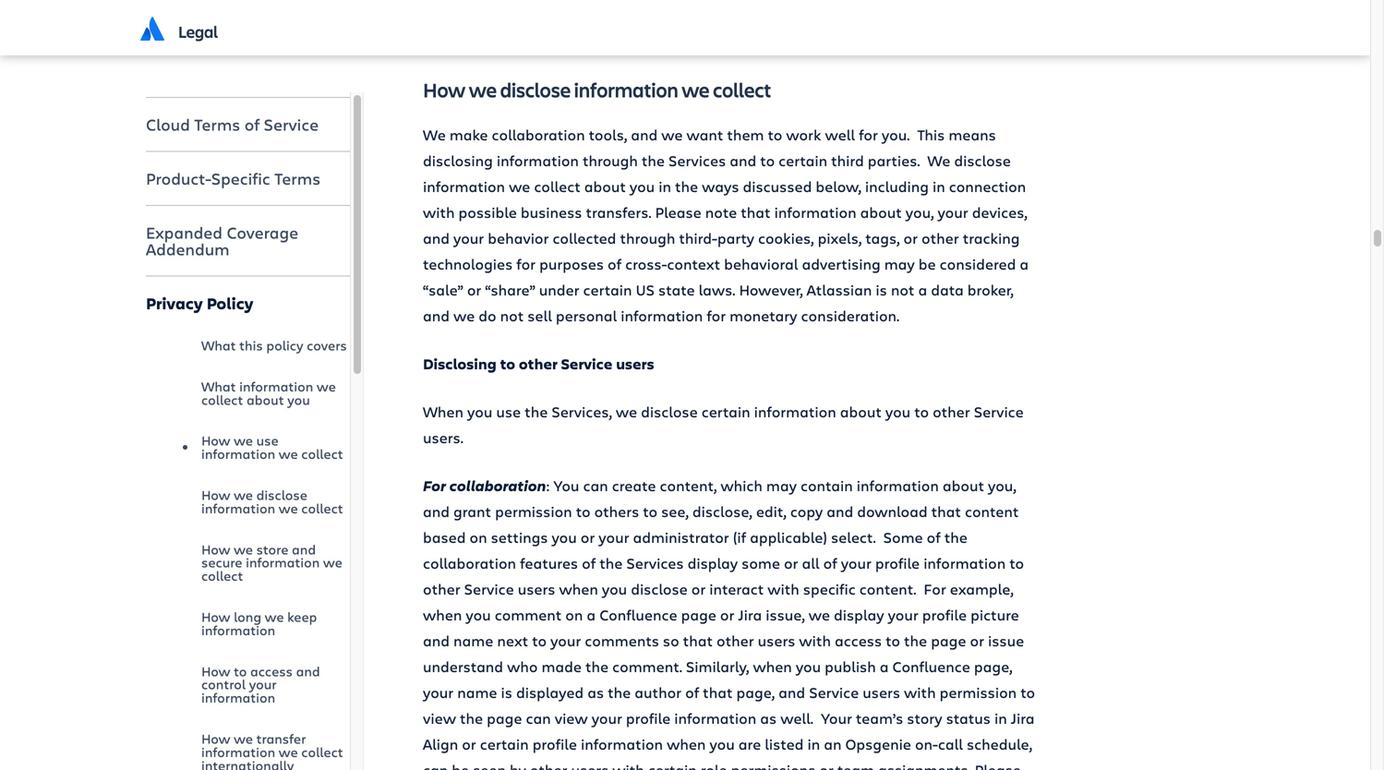 Task type: describe. For each thing, give the bounding box(es) containing it.
how to access and control your information link
[[201, 651, 350, 718]]

we down how to access and control your information link
[[279, 743, 298, 761]]

1 vertical spatial can
[[526, 708, 551, 728]]

download
[[857, 501, 928, 521]]

means
[[949, 124, 996, 144]]

and up based
[[423, 501, 450, 521]]

the inside when you use the services, we disclose certain information about you to other service users.
[[525, 402, 548, 421]]

information down below,
[[774, 202, 857, 222]]

:
[[546, 475, 550, 495]]

sell
[[528, 305, 552, 325]]

0 vertical spatial permission
[[495, 501, 572, 521]]

we down how we use information we collect
[[234, 486, 253, 504]]

or left all
[[784, 553, 798, 573]]

when down features on the left
[[559, 579, 598, 599]]

disclose inside when you use the services, we disclose certain information about you to other service users.
[[641, 402, 698, 421]]

your down some
[[888, 605, 919, 625]]

your up made
[[550, 631, 581, 650]]

when down 'issue,'
[[753, 656, 792, 676]]

we up store
[[279, 499, 298, 517]]

disclose inside : you can create content, which may contain information about you, and grant permission to others to see, disclose, edit, copy and download that content based on settings you or your administrator (if applicable) select.  some of the collaboration features of the services display some or all of your profile information to other service users when you disclose or interact with specific content.  for example, when you comment on a confluence page or jira issue, we display your profile picture and name next to your comments so that other users with access to the page or issue understand who made the comment. similarly, when you publish a confluence page, your name is displayed as the author of that page, and service users with permission to view the page can view your profile information as well.  your team's story status in jira align or certain profile information when you are listed in an opsgenie on-call schedule, can be seen by other users with certain role permissions or team assignme
[[631, 579, 688, 599]]

story
[[907, 708, 942, 728]]

information inside when you use the services, we disclose certain information about you to other service users.
[[754, 402, 836, 421]]

other inside when you use the services, we disclose certain information about you to other service users.
[[933, 402, 970, 421]]

and down contain on the right bottom
[[827, 501, 853, 521]]

information up download
[[857, 475, 939, 495]]

users down "personal"
[[616, 354, 654, 373]]

we make collaboration tools, and we want them to work well for you.  this means disclosing information through the services and to certain third parties.  we disclose information we collect about you in the ways discussed below, including in connection with possible business transfers. please note that information about you, your devices, and your behavior collected through third-party cookies, pixels, tags, or other tracking technologies for purposes of cross-context behavioral advertising may be considered a "sale" or "share" under certain us state laws. however, atlassian is not a data broker, and we do not sell personal information for monetary consideration.
[[423, 124, 1029, 325]]

we left want
[[661, 124, 683, 144]]

disclose,
[[693, 501, 752, 521]]

state
[[658, 280, 695, 299]]

product-
[[146, 168, 211, 189]]

0 horizontal spatial we
[[423, 124, 446, 144]]

and down "sale"
[[423, 305, 450, 325]]

your down 'others' at the bottom of page
[[599, 527, 629, 547]]

on-
[[915, 734, 938, 754]]

collect inside we make collaboration tools, and we want them to work well for you.  this means disclosing information through the services and to certain third parties.  we disclose information we collect about you in the ways discussed below, including in connection with possible business transfers. please note that information about you, your devices, and your behavior collected through third-party cookies, pixels, tags, or other tracking technologies for purposes of cross-context behavioral advertising may be considered a "sale" or "share" under certain us state laws. however, atlassian is not a data broker, and we do not sell personal information for monetary consideration.
[[534, 176, 581, 196]]

third-
[[679, 228, 717, 248]]

we up internationally at the left bottom of page
[[234, 730, 253, 748]]

that right so
[[683, 631, 713, 650]]

all
[[802, 553, 820, 573]]

about up tags, on the top of page
[[860, 202, 902, 222]]

for collaboration
[[423, 475, 546, 495]]

grant
[[453, 501, 491, 521]]

1 vertical spatial page
[[931, 631, 966, 650]]

with inside we make collaboration tools, and we want them to work well for you.  this means disclosing information through the services and to certain third parties.  we disclose information we collect about you in the ways discussed below, including in connection with possible business transfers. please note that information about you, your devices, and your behavior collected through third-party cookies, pixels, tags, or other tracking technologies for purposes of cross-context behavioral advertising may be considered a "sale" or "share" under certain us state laws. however, atlassian is not a data broker, and we do not sell personal information for monetary consideration.
[[423, 202, 455, 222]]

however,
[[739, 280, 803, 299]]

is inside we make collaboration tools, and we want them to work well for you.  this means disclosing information through the services and to certain third parties.  we disclose information we collect about you in the ways discussed below, including in connection with possible business transfers. please note that information about you, your devices, and your behavior collected through third-party cookies, pixels, tags, or other tracking technologies for purposes of cross-context behavioral advertising may be considered a "sale" or "share" under certain us state laws. however, atlassian is not a data broker, and we do not sell personal information for monetary consideration.
[[876, 280, 887, 299]]

how for how we disclose information we collect link
[[201, 486, 230, 504]]

1 horizontal spatial as
[[760, 708, 777, 728]]

made
[[542, 656, 582, 676]]

service inside when you use the services, we disclose certain information about you to other service users.
[[974, 402, 1024, 421]]

and right the tools,
[[631, 124, 658, 144]]

note
[[705, 202, 737, 222]]

tracking
[[963, 228, 1020, 248]]

how for the how we store and secure information we collect link
[[201, 540, 230, 558]]

you
[[554, 475, 579, 495]]

coverage
[[227, 222, 298, 244]]

in right including
[[933, 176, 945, 196]]

0 horizontal spatial page,
[[736, 682, 775, 702]]

a down tracking on the top of page
[[1020, 254, 1029, 274]]

similarly,
[[686, 656, 749, 676]]

0 vertical spatial how we disclose information we collect
[[423, 76, 771, 103]]

may inside : you can create content, which may contain information about you, and grant permission to others to see, disclose, edit, copy and download that content based on settings you or your administrator (if applicable) select.  some of the collaboration features of the services display some or all of your profile information to other service users when you disclose or interact with specific content.  for example, when you comment on a confluence page or jira issue, we display your profile picture and name next to your comments so that other users with access to the page or issue understand who made the comment. similarly, when you publish a confluence page, your name is displayed as the author of that page, and service users with permission to view the page can view your profile information as well.  your team's story status in jira align or certain profile information when you are listed in an opsgenie on-call schedule, can be seen by other users with certain role permissions or team assignme
[[766, 475, 797, 495]]

what this policy covers
[[201, 336, 347, 354]]

or down 'others' at the bottom of page
[[581, 527, 595, 547]]

when up role
[[667, 734, 706, 754]]

specific
[[211, 168, 270, 189]]

possible
[[459, 202, 517, 222]]

other inside we make collaboration tools, and we want them to work well for you.  this means disclosing information through the services and to certain third parties.  we disclose information we collect about you in the ways discussed below, including in connection with possible business transfers. please note that information about you, your devices, and your behavior collected through third-party cookies, pixels, tags, or other tracking technologies for purposes of cross-context behavioral advertising may be considered a "sale" or "share" under certain us state laws. however, atlassian is not a data broker, and we do not sell personal information for monetary consideration.
[[922, 228, 959, 248]]

purposes
[[539, 254, 604, 274]]

profile down some
[[875, 553, 920, 573]]

(if
[[733, 527, 746, 547]]

you, inside : you can create content, which may contain information about you, and grant permission to others to see, disclose, edit, copy and download that content based on settings you or your administrator (if applicable) select.  some of the collaboration features of the services display some or all of your profile information to other service users when you disclose or interact with specific content.  for example, when you comment on a confluence page or jira issue, we display your profile picture and name next to your comments so that other users with access to the page or issue understand who made the comment. similarly, when you publish a confluence page, your name is displayed as the author of that page, and service users with permission to view the page can view your profile information as well.  your team's story status in jira align or certain profile information when you are listed in an opsgenie on-call schedule, can be seen by other users with certain role permissions or team assignme
[[988, 475, 1016, 495]]

and up technologies
[[423, 228, 450, 248]]

with down 'author'
[[613, 760, 644, 770]]

or left issue
[[970, 631, 984, 650]]

your down the connection
[[938, 202, 968, 222]]

cookies,
[[758, 228, 814, 248]]

information down 'author'
[[581, 734, 663, 754]]

we up the 'make'
[[469, 76, 497, 103]]

when up understand
[[423, 605, 462, 625]]

opsgenie
[[845, 734, 911, 754]]

information inside how long we keep information
[[201, 621, 275, 639]]

1 horizontal spatial confluence
[[893, 656, 970, 676]]

administrator
[[633, 527, 729, 547]]

pixels,
[[818, 228, 862, 248]]

certain left role
[[648, 760, 697, 770]]

services inside we make collaboration tools, and we want them to work well for you.  this means disclosing information through the services and to certain third parties.  we disclose information we collect about you in the ways discussed below, including in connection with possible business transfers. please note that information about you, your devices, and your behavior collected through third-party cookies, pixels, tags, or other tracking technologies for purposes of cross-context behavioral advertising may be considered a "sale" or "share" under certain us state laws. however, atlassian is not a data broker, and we do not sell personal information for monetary consideration.
[[669, 150, 726, 170]]

profile down example,
[[922, 605, 967, 625]]

context
[[667, 254, 720, 274]]

a right publish
[[880, 656, 889, 676]]

profile down 'displayed'
[[533, 734, 577, 754]]

how long we keep information
[[201, 608, 317, 639]]

users up comment
[[518, 579, 555, 599]]

cloud terms of service
[[146, 114, 319, 135]]

and up understand
[[423, 631, 450, 650]]

in up 'schedule,'
[[995, 708, 1007, 728]]

copy
[[790, 501, 823, 521]]

connection
[[949, 176, 1026, 196]]

others
[[594, 501, 639, 521]]

how up the 'make'
[[423, 76, 466, 103]]

may inside we make collaboration tools, and we want them to work well for you.  this means disclosing information through the services and to certain third parties.  we disclose information we collect about you in the ways discussed below, including in connection with possible business transfers. please note that information about you, your devices, and your behavior collected through third-party cookies, pixels, tags, or other tracking technologies for purposes of cross-context behavioral advertising may be considered a "sale" or "share" under certain us state laws. however, atlassian is not a data broker, and we do not sell personal information for monetary consideration.
[[884, 254, 915, 274]]

1 horizontal spatial page
[[681, 605, 716, 625]]

0 vertical spatial jira
[[738, 605, 762, 625]]

users down 'issue,'
[[758, 631, 795, 650]]

how we transfer information we collect internationally link
[[201, 718, 350, 770]]

work
[[786, 124, 821, 144]]

what for what this policy covers
[[201, 336, 236, 354]]

and up listed
[[779, 682, 805, 702]]

of right 'author'
[[685, 682, 699, 702]]

certain down work
[[779, 150, 828, 170]]

collect inside how we transfer information we collect internationally
[[301, 743, 343, 761]]

a left data
[[918, 280, 927, 299]]

2 vertical spatial page
[[487, 708, 522, 728]]

of right features on the left
[[582, 553, 596, 573]]

some
[[883, 527, 923, 547]]

technologies
[[423, 254, 513, 274]]

how for 'how we transfer information we collect internationally' link
[[201, 730, 230, 748]]

information down state
[[621, 305, 703, 325]]

with up the story
[[904, 682, 936, 702]]

for inside : you can create content, which may contain information about you, and grant permission to others to see, disclose, edit, copy and download that content based on settings you or your administrator (if applicable) select.  some of the collaboration features of the services display some or all of your profile information to other service users when you disclose or interact with specific content.  for example, when you comment on a confluence page or jira issue, we display your profile picture and name next to your comments so that other users with access to the page or issue understand who made the comment. similarly, when you publish a confluence page, your name is displayed as the author of that page, and service users with permission to view the page can view your profile information as well.  your team's story status in jira align or certain profile information when you are listed in an opsgenie on-call schedule, can be seen by other users with certain role permissions or team assignme
[[924, 579, 946, 599]]

atlassian
[[807, 280, 872, 299]]

to inside the how to access and control your information
[[234, 662, 247, 680]]

or right tags, on the top of page
[[904, 228, 918, 248]]

collect inside what information we collect about you
[[201, 390, 243, 408]]

comment.
[[612, 656, 682, 676]]

services,
[[552, 402, 612, 421]]

are
[[739, 734, 761, 754]]

of right some
[[927, 527, 941, 547]]

we down what information we collect about you
[[234, 431, 253, 449]]

secure
[[201, 553, 242, 571]]

we inside : you can create content, which may contain information about you, and grant permission to others to see, disclose, edit, copy and download that content based on settings you or your administrator (if applicable) select.  some of the collaboration features of the services display some or all of your profile information to other service users when you disclose or interact with specific content.  for example, when you comment on a confluence page or jira issue, we display your profile picture and name next to your comments so that other users with access to the page or issue understand who made the comment. similarly, when you publish a confluence page, your name is displayed as the author of that page, and service users with permission to view the page can view your profile information as well.  your team's story status in jira align or certain profile information when you are listed in an opsgenie on-call schedule, can be seen by other users with certain role permissions or team assignme
[[809, 605, 830, 625]]

collect up them
[[713, 76, 771, 103]]

1 horizontal spatial not
[[891, 280, 915, 299]]

business
[[521, 202, 582, 222]]

your up technologies
[[453, 228, 484, 248]]

1 vertical spatial how we disclose information we collect
[[201, 486, 343, 517]]

information inside what information we collect about you
[[239, 377, 313, 395]]

we left store
[[234, 540, 253, 558]]

certain up by
[[480, 734, 529, 754]]

access inside : you can create content, which may contain information about you, and grant permission to others to see, disclose, edit, copy and download that content based on settings you or your administrator (if applicable) select.  some of the collaboration features of the services display some or all of your profile information to other service users when you disclose or interact with specific content.  for example, when you comment on a confluence page or jira issue, we display your profile picture and name next to your comments so that other users with access to the page or issue understand who made the comment. similarly, when you publish a confluence page, your name is displayed as the author of that page, and service users with permission to view the page can view your profile information as well.  your team's story status in jira align or certain profile information when you are listed in an opsgenie on-call schedule, can be seen by other users with certain role permissions or team assignme
[[835, 631, 882, 650]]

covers
[[307, 336, 347, 354]]

behavior
[[488, 228, 549, 248]]

information up example,
[[924, 553, 1006, 573]]

want
[[687, 124, 723, 144]]

in left an
[[808, 734, 820, 754]]

addendum
[[146, 238, 230, 260]]

consideration.
[[801, 305, 900, 325]]

features
[[520, 553, 578, 573]]

users right by
[[571, 760, 609, 770]]

collect inside how we store and secure information we collect
[[201, 567, 243, 585]]

control
[[201, 675, 246, 693]]

understand
[[423, 656, 503, 676]]

0 horizontal spatial on
[[470, 527, 487, 547]]

of up product-specific terms 'link'
[[244, 114, 260, 135]]

that left content
[[931, 501, 961, 521]]

1 horizontal spatial for
[[707, 305, 726, 325]]

how we store and secure information we collect link
[[201, 529, 350, 597]]

services inside : you can create content, which may contain information about you, and grant permission to others to see, disclose, edit, copy and download that content based on settings you or your administrator (if applicable) select.  some of the collaboration features of the services display some or all of your profile information to other service users when you disclose or interact with specific content.  for example, when you comment on a confluence page or jira issue, we display your profile picture and name next to your comments so that other users with access to the page or issue understand who made the comment. similarly, when you publish a confluence page, your name is displayed as the author of that page, and service users with permission to view the page can view your profile information as well.  your team's story status in jira align or certain profile information when you are listed in an opsgenie on-call schedule, can be seen by other users with certain role permissions or team assignme
[[626, 553, 684, 573]]

1 vertical spatial collaboration
[[450, 475, 546, 495]]

information up "are"
[[674, 708, 757, 728]]

ways
[[702, 176, 739, 196]]

how we transfer information we collect internationally
[[201, 730, 343, 770]]

next
[[497, 631, 528, 650]]

we inside when you use the services, we disclose certain information about you to other service users.
[[616, 402, 637, 421]]

which
[[721, 475, 763, 495]]

this
[[917, 124, 945, 144]]

"share"
[[485, 280, 535, 299]]

about up transfers.
[[584, 176, 626, 196]]

this
[[239, 336, 263, 354]]

we right store
[[323, 553, 342, 571]]

collaboration inside : you can create content, which may contain information about you, and grant permission to others to see, disclose, edit, copy and download that content based on settings you or your administrator (if applicable) select.  some of the collaboration features of the services display some or all of your profile information to other service users when you disclose or interact with specific content.  for example, when you comment on a confluence page or jira issue, we display your profile picture and name next to your comments so that other users with access to the page or issue understand who made the comment. similarly, when you publish a confluence page, your name is displayed as the author of that page, and service users with permission to view the page can view your profile information as well.  your team's story status in jira align or certain profile information when you are listed in an opsgenie on-call schedule, can be seen by other users with certain role permissions or team assignme
[[423, 553, 516, 573]]

expanded coverage addendum
[[146, 222, 298, 260]]

so
[[663, 631, 679, 650]]

of inside we make collaboration tools, and we want them to work well for you.  this means disclosing information through the services and to certain third parties.  we disclose information we collect about you in the ways discussed below, including in connection with possible business transfers. please note that information about you, your devices, and your behavior collected through third-party cookies, pixels, tags, or other tracking technologies for purposes of cross-context behavioral advertising may be considered a "sale" or "share" under certain us state laws. however, atlassian is not a data broker, and we do not sell personal information for monetary consideration.
[[608, 254, 622, 274]]

or right align
[[462, 734, 476, 754]]

in up please
[[659, 176, 671, 196]]

issue
[[988, 631, 1024, 650]]

team
[[837, 760, 874, 770]]

long
[[234, 608, 261, 626]]

information up the tools,
[[574, 76, 678, 103]]

that down 'similarly,'
[[703, 682, 733, 702]]

how for how to access and control your information link
[[201, 662, 230, 680]]



Task type: vqa. For each thing, say whether or not it's contained in the screenshot.
HOW LONG WE KEEP INFORMATION link at left bottom
yes



Task type: locate. For each thing, give the bounding box(es) containing it.
you inside what information we collect about you
[[287, 390, 310, 408]]

we down "covers"
[[317, 377, 336, 395]]

"sale"
[[423, 280, 463, 299]]

0 horizontal spatial confluence
[[600, 605, 677, 625]]

0 horizontal spatial how we disclose information we collect
[[201, 486, 343, 517]]

2 view from the left
[[555, 708, 588, 728]]

0 vertical spatial we
[[423, 124, 446, 144]]

your down understand
[[423, 682, 454, 702]]

your up specific
[[841, 553, 872, 573]]

may down tags, on the top of page
[[884, 254, 915, 274]]

certain up which
[[702, 402, 750, 421]]

0 horizontal spatial not
[[500, 305, 524, 325]]

collaboration left the tools,
[[492, 124, 585, 144]]

you,
[[906, 202, 934, 222], [988, 475, 1016, 495]]

use for information
[[256, 431, 279, 449]]

0 horizontal spatial you,
[[906, 202, 934, 222]]

you inside we make collaboration tools, and we want them to work well for you.  this means disclosing information through the services and to certain third parties.  we disclose information we collect about you in the ways discussed below, including in connection with possible business transfers. please note that information about you, your devices, and your behavior collected through third-party cookies, pixels, tags, or other tracking technologies for purposes of cross-context behavioral advertising may be considered a "sale" or "share" under certain us state laws. however, atlassian is not a data broker, and we do not sell personal information for monetary consideration.
[[630, 176, 655, 196]]

information
[[574, 76, 678, 103], [497, 150, 579, 170], [423, 176, 505, 196], [774, 202, 857, 222], [621, 305, 703, 325], [239, 377, 313, 395], [754, 402, 836, 421], [201, 445, 275, 463], [857, 475, 939, 495], [201, 499, 275, 517], [924, 553, 1006, 573], [246, 553, 320, 571], [201, 621, 275, 639], [201, 689, 275, 707], [674, 708, 757, 728], [581, 734, 663, 754], [201, 743, 275, 761]]

page, down 'similarly,'
[[736, 682, 775, 702]]

0 vertical spatial may
[[884, 254, 915, 274]]

that inside we make collaboration tools, and we want them to work well for you.  this means disclosing information through the services and to certain third parties.  we disclose information we collect about you in the ways discussed below, including in connection with possible business transfers. please note that information about you, your devices, and your behavior collected through third-party cookies, pixels, tags, or other tracking technologies for purposes of cross-context behavioral advertising may be considered a "sale" or "share" under certain us state laws. however, atlassian is not a data broker, and we do not sell personal information for monetary consideration.
[[741, 202, 771, 222]]

access inside the how to access and control your information
[[250, 662, 293, 680]]

disclose
[[500, 76, 571, 103], [954, 150, 1011, 170], [641, 402, 698, 421], [256, 486, 307, 504], [631, 579, 688, 599]]

we left the 'make'
[[423, 124, 446, 144]]

product-specific terms link
[[146, 157, 350, 201]]

1 vertical spatial name
[[457, 682, 497, 702]]

0 vertical spatial as
[[588, 682, 604, 702]]

name up understand
[[453, 631, 493, 650]]

what information we collect about you link
[[201, 366, 350, 420]]

transfers.
[[586, 202, 652, 222]]

1 horizontal spatial can
[[526, 708, 551, 728]]

edit,
[[756, 501, 787, 521]]

data
[[931, 280, 964, 299]]

information down disclosing
[[423, 176, 505, 196]]

we up business at the left of the page
[[509, 176, 530, 196]]

2 horizontal spatial can
[[583, 475, 608, 495]]

0 horizontal spatial permission
[[495, 501, 572, 521]]

how left store
[[201, 540, 230, 558]]

0 vertical spatial page
[[681, 605, 716, 625]]

jira
[[738, 605, 762, 625], [1011, 708, 1035, 728]]

0 vertical spatial collaboration
[[492, 124, 585, 144]]

0 vertical spatial confluence
[[600, 605, 677, 625]]

disclose inside we make collaboration tools, and we want them to work well for you.  this means disclosing information through the services and to certain third parties.  we disclose information we collect about you in the ways discussed below, including in connection with possible business transfers. please note that information about you, your devices, and your behavior collected through third-party cookies, pixels, tags, or other tracking technologies for purposes of cross-context behavioral advertising may be considered a "sale" or "share" under certain us state laws. however, atlassian is not a data broker, and we do not sell personal information for monetary consideration.
[[954, 150, 1011, 170]]

collect inside how we disclose information we collect
[[301, 499, 343, 517]]

that up party
[[741, 202, 771, 222]]

for left example,
[[924, 579, 946, 599]]

your inside the how to access and control your information
[[249, 675, 277, 693]]

how to access and control your information
[[201, 662, 320, 707]]

advertising
[[802, 254, 881, 274]]

with left "possible"
[[423, 202, 455, 222]]

how for how we use information we collect link
[[201, 431, 230, 449]]

store
[[256, 540, 288, 558]]

1 horizontal spatial may
[[884, 254, 915, 274]]

or down technologies
[[467, 280, 481, 299]]

do
[[479, 305, 496, 325]]

0 horizontal spatial jira
[[738, 605, 762, 625]]

0 vertical spatial what
[[201, 336, 236, 354]]

based
[[423, 527, 466, 547]]

0 vertical spatial you,
[[906, 202, 934, 222]]

how inside the how to access and control your information
[[201, 662, 230, 680]]

1 horizontal spatial is
[[876, 280, 887, 299]]

information up business at the left of the page
[[497, 150, 579, 170]]

devices,
[[972, 202, 1028, 222]]

1 vertical spatial use
[[256, 431, 279, 449]]

about inside what information we collect about you
[[247, 390, 284, 408]]

you, inside we make collaboration tools, and we want them to work well for you.  this means disclosing information through the services and to certain third parties.  we disclose information we collect about you in the ways discussed below, including in connection with possible business transfers. please note that information about you, your devices, and your behavior collected through third-party cookies, pixels, tags, or other tracking technologies for purposes of cross-context behavioral advertising may be considered a "sale" or "share" under certain us state laws. however, atlassian is not a data broker, and we do not sell personal information for monetary consideration.
[[906, 202, 934, 222]]

or left interact
[[691, 579, 706, 599]]

how we disclose information we collect up store
[[201, 486, 343, 517]]

is up consideration.
[[876, 280, 887, 299]]

comments
[[585, 631, 659, 650]]

what this policy covers link
[[201, 325, 350, 366]]

atlassian logo image
[[140, 17, 164, 41]]

1 vertical spatial we
[[928, 150, 951, 170]]

0 horizontal spatial for
[[516, 254, 536, 274]]

them
[[727, 124, 764, 144]]

can
[[583, 475, 608, 495], [526, 708, 551, 728], [423, 760, 448, 770]]

settings
[[491, 527, 548, 547]]

1 vertical spatial page,
[[736, 682, 775, 702]]

1 horizontal spatial you,
[[988, 475, 1016, 495]]

about inside : you can create content, which may contain information about you, and grant permission to others to see, disclose, edit, copy and download that content based on settings you or your administrator (if applicable) select.  some of the collaboration features of the services display some or all of your profile information to other service users when you disclose or interact with specific content.  for example, when you comment on a confluence page or jira issue, we display your profile picture and name next to your comments so that other users with access to the page or issue understand who made the comment. similarly, when you publish a confluence page, your name is displayed as the author of that page, and service users with permission to view the page can view your profile information as well.  your team's story status in jira align or certain profile information when you are listed in an opsgenie on-call schedule, can be seen by other users with certain role permissions or team assignme
[[943, 475, 984, 495]]

information inside how we use information we collect
[[201, 445, 275, 463]]

what information we collect about you
[[201, 377, 336, 408]]

how for how long we keep information link
[[201, 608, 230, 626]]

1 what from the top
[[201, 336, 236, 354]]

1 vertical spatial may
[[766, 475, 797, 495]]

1 vertical spatial you,
[[988, 475, 1016, 495]]

we inside how long we keep information
[[265, 608, 284, 626]]

1 horizontal spatial we
[[928, 150, 951, 170]]

of right all
[[823, 553, 837, 573]]

certain up "personal"
[[583, 280, 632, 299]]

information up control
[[201, 621, 275, 639]]

information inside how we transfer information we collect internationally
[[201, 743, 275, 761]]

not right do
[[500, 305, 524, 325]]

1 vertical spatial be
[[452, 760, 469, 770]]

publish
[[825, 656, 876, 676]]

broker,
[[968, 280, 1014, 299]]

1 horizontal spatial on
[[565, 605, 583, 625]]

may up edit,
[[766, 475, 797, 495]]

transfer
[[256, 730, 306, 748]]

1 horizontal spatial use
[[496, 402, 521, 421]]

display down specific
[[834, 605, 884, 625]]

privacy policy
[[146, 292, 253, 314]]

1 view from the left
[[423, 708, 456, 728]]

0 horizontal spatial page
[[487, 708, 522, 728]]

page up by
[[487, 708, 522, 728]]

for right well
[[859, 124, 878, 144]]

use inside how we use information we collect
[[256, 431, 279, 449]]

or down interact
[[720, 605, 735, 625]]

0 vertical spatial is
[[876, 280, 887, 299]]

is down who
[[501, 682, 512, 702]]

1 vertical spatial through
[[620, 228, 675, 248]]

you, down including
[[906, 202, 934, 222]]

service
[[264, 114, 319, 135], [561, 354, 613, 373], [974, 402, 1024, 421], [464, 579, 514, 599], [809, 682, 859, 702]]

as right 'displayed'
[[588, 682, 604, 702]]

can right the you
[[583, 475, 608, 495]]

that
[[741, 202, 771, 222], [931, 501, 961, 521], [683, 631, 713, 650], [703, 682, 733, 702]]

use inside when you use the services, we disclose certain information about you to other service users.
[[496, 402, 521, 421]]

privacy policy link
[[146, 281, 350, 325]]

disclosing
[[423, 150, 493, 170]]

tags,
[[866, 228, 900, 248]]

0 vertical spatial be
[[919, 254, 936, 274]]

picture
[[971, 605, 1019, 625]]

0 horizontal spatial access
[[250, 662, 293, 680]]

1 vertical spatial jira
[[1011, 708, 1035, 728]]

1 horizontal spatial permission
[[940, 682, 1017, 702]]

how inside how we store and secure information we collect
[[201, 540, 230, 558]]

1 vertical spatial as
[[760, 708, 777, 728]]

2 what from the top
[[201, 377, 236, 395]]

0 horizontal spatial view
[[423, 708, 456, 728]]

about inside when you use the services, we disclose certain information about you to other service users.
[[840, 402, 882, 421]]

0 vertical spatial page,
[[974, 656, 1013, 676]]

0 vertical spatial through
[[583, 150, 638, 170]]

1 vertical spatial for
[[516, 254, 536, 274]]

information inside how we store and secure information we collect
[[246, 553, 320, 571]]

displayed
[[516, 682, 584, 702]]

0 vertical spatial access
[[835, 631, 882, 650]]

2 vertical spatial can
[[423, 760, 448, 770]]

information inside the how to access and control your information
[[201, 689, 275, 707]]

page down interact
[[681, 605, 716, 625]]

: you can create content, which may contain information about you, and grant permission to others to see, disclose, edit, copy and download that content based on settings you or your administrator (if applicable) select.  some of the collaboration features of the services display some or all of your profile information to other service users when you disclose or interact with specific content.  for example, when you comment on a confluence page or jira issue, we display your profile picture and name next to your comments so that other users with access to the page or issue understand who made the comment. similarly, when you publish a confluence page, your name is displayed as the author of that page, and service users with permission to view the page can view your profile information as well.  your team's story status in jira align or certain profile information when you are listed in an opsgenie on-call schedule, can be seen by other users with certain role permissions or team assignme
[[423, 475, 1035, 770]]

0 vertical spatial terms
[[194, 114, 240, 135]]

we up how we disclose information we collect link
[[279, 445, 298, 463]]

and right store
[[292, 540, 316, 558]]

how we disclose information we collect
[[423, 76, 771, 103], [201, 486, 343, 517]]

some
[[742, 553, 780, 573]]

be inside we make collaboration tools, and we want them to work well for you.  this means disclosing information through the services and to certain third parties.  we disclose information we collect about you in the ways discussed below, including in connection with possible business transfers. please note that information about you, your devices, and your behavior collected through third-party cookies, pixels, tags, or other tracking technologies for purposes of cross-context behavioral advertising may be considered a "sale" or "share" under certain us state laws. however, atlassian is not a data broker, and we do not sell personal information for monetary consideration.
[[919, 254, 936, 274]]

0 vertical spatial for
[[859, 124, 878, 144]]

0 vertical spatial on
[[470, 527, 487, 547]]

see,
[[661, 501, 689, 521]]

information down control
[[201, 743, 275, 761]]

be inside : you can create content, which may contain information about you, and grant permission to others to see, disclose, edit, copy and download that content based on settings you or your administrator (if applicable) select.  some of the collaboration features of the services display some or all of your profile information to other service users when you disclose or interact with specific content.  for example, when you comment on a confluence page or jira issue, we display your profile picture and name next to your comments so that other users with access to the page or issue understand who made the comment. similarly, when you publish a confluence page, your name is displayed as the author of that page, and service users with permission to view the page can view your profile information as well.  your team's story status in jira align or certain profile information when you are listed in an opsgenie on-call schedule, can be seen by other users with certain role permissions or team assignme
[[452, 760, 469, 770]]

access
[[835, 631, 882, 650], [250, 662, 293, 680]]

1 vertical spatial display
[[834, 605, 884, 625]]

2 horizontal spatial for
[[859, 124, 878, 144]]

permissions
[[731, 760, 816, 770]]

through up cross-
[[620, 228, 675, 248]]

author
[[635, 682, 682, 702]]

team's
[[856, 708, 903, 728]]

use for the
[[496, 402, 521, 421]]

0 vertical spatial display
[[688, 553, 738, 573]]

jira down interact
[[738, 605, 762, 625]]

1 horizontal spatial page,
[[974, 656, 1013, 676]]

not
[[891, 280, 915, 299], [500, 305, 524, 325]]

0 vertical spatial for
[[423, 475, 446, 495]]

display
[[688, 553, 738, 573], [834, 605, 884, 625]]

and inside how we store and secure information we collect
[[292, 540, 316, 558]]

can down align
[[423, 760, 448, 770]]

create
[[612, 475, 656, 495]]

your
[[938, 202, 968, 222], [453, 228, 484, 248], [599, 527, 629, 547], [841, 553, 872, 573], [888, 605, 919, 625], [550, 631, 581, 650], [249, 675, 277, 693], [423, 682, 454, 702], [592, 708, 622, 728]]

0 horizontal spatial display
[[688, 553, 738, 573]]

your
[[821, 708, 852, 728]]

1 vertical spatial on
[[565, 605, 583, 625]]

terms inside 'link'
[[274, 168, 321, 189]]

to
[[768, 124, 783, 144], [760, 150, 775, 170], [500, 354, 515, 373], [914, 402, 929, 421], [576, 501, 591, 521], [643, 501, 658, 521], [1010, 553, 1024, 573], [532, 631, 547, 650], [886, 631, 900, 650], [234, 662, 247, 680], [1021, 682, 1035, 702]]

legal
[[178, 20, 218, 42]]

us
[[636, 280, 655, 299]]

1 vertical spatial permission
[[940, 682, 1017, 702]]

1 horizontal spatial terms
[[274, 168, 321, 189]]

1 vertical spatial services
[[626, 553, 684, 573]]

0 horizontal spatial for
[[423, 475, 446, 495]]

issue,
[[766, 605, 805, 625]]

an
[[824, 734, 842, 754]]

of
[[244, 114, 260, 135], [608, 254, 622, 274], [927, 527, 941, 547], [582, 553, 596, 573], [823, 553, 837, 573], [685, 682, 699, 702]]

1 vertical spatial is
[[501, 682, 512, 702]]

how left long on the bottom of page
[[201, 608, 230, 626]]

on
[[470, 527, 487, 547], [565, 605, 583, 625]]

how up internationally at the left bottom of page
[[201, 730, 230, 748]]

we left do
[[453, 305, 475, 325]]

expanded coverage addendum link
[[146, 211, 350, 271]]

0 horizontal spatial may
[[766, 475, 797, 495]]

1 horizontal spatial be
[[919, 254, 936, 274]]

certain inside when you use the services, we disclose certain information about you to other service users.
[[702, 402, 750, 421]]

as up listed
[[760, 708, 777, 728]]

0 horizontal spatial can
[[423, 760, 448, 770]]

content
[[965, 501, 1019, 521]]

1 vertical spatial confluence
[[893, 656, 970, 676]]

how we use information we collect
[[201, 431, 343, 463]]

cloud terms of service link
[[146, 103, 350, 146]]

services down administrator
[[626, 553, 684, 573]]

profile down 'author'
[[626, 708, 671, 728]]

jira up 'schedule,'
[[1011, 708, 1035, 728]]

behavioral
[[724, 254, 798, 274]]

or down an
[[819, 760, 834, 770]]

1 horizontal spatial access
[[835, 631, 882, 650]]

can down 'displayed'
[[526, 708, 551, 728]]

cloud
[[146, 114, 190, 135]]

use down disclosing to other service users
[[496, 402, 521, 421]]

1 horizontal spatial display
[[834, 605, 884, 625]]

1 vertical spatial access
[[250, 662, 293, 680]]

0 vertical spatial services
[[669, 150, 726, 170]]

with down 'issue,'
[[799, 631, 831, 650]]

0 horizontal spatial be
[[452, 760, 469, 770]]

may
[[884, 254, 915, 274], [766, 475, 797, 495]]

discussed
[[743, 176, 812, 196]]

what for what information we collect about you
[[201, 377, 236, 395]]

what left this
[[201, 336, 236, 354]]

information up store
[[201, 499, 275, 517]]

about up how we use information we collect
[[247, 390, 284, 408]]

what
[[201, 336, 236, 354], [201, 377, 236, 395]]

under
[[539, 280, 579, 299]]

example,
[[950, 579, 1014, 599]]

through down the tools,
[[583, 150, 638, 170]]

party
[[717, 228, 754, 248]]

0 horizontal spatial use
[[256, 431, 279, 449]]

how inside how we use information we collect
[[201, 431, 230, 449]]

we inside what information we collect about you
[[317, 377, 336, 395]]

view down 'displayed'
[[555, 708, 588, 728]]

disclose inside how we disclose information we collect
[[256, 486, 307, 504]]

privacy
[[146, 292, 203, 314]]

1 vertical spatial what
[[201, 377, 236, 395]]

how we disclose information we collect link
[[201, 475, 350, 529]]

for down 'laws.'
[[707, 305, 726, 325]]

1 vertical spatial for
[[924, 579, 946, 599]]

1 horizontal spatial view
[[555, 708, 588, 728]]

considered
[[940, 254, 1016, 274]]

profile
[[875, 553, 920, 573], [922, 605, 967, 625], [626, 708, 671, 728], [533, 734, 577, 754]]

align
[[423, 734, 458, 754]]

2 vertical spatial collaboration
[[423, 553, 516, 573]]

collect down this
[[201, 390, 243, 408]]

users up team's
[[863, 682, 900, 702]]

how inside how we disclose information we collect
[[201, 486, 230, 504]]

how down how long we keep information
[[201, 662, 230, 680]]

how inside how we transfer information we collect internationally
[[201, 730, 230, 748]]

seen
[[473, 760, 506, 770]]

personal
[[556, 305, 617, 325]]

information up the keep
[[246, 553, 320, 571]]

how down what information we collect about you
[[201, 431, 230, 449]]

the
[[642, 150, 665, 170], [675, 176, 698, 196], [525, 402, 548, 421], [944, 527, 968, 547], [600, 553, 623, 573], [904, 631, 927, 650], [586, 656, 609, 676], [608, 682, 631, 702], [460, 708, 483, 728]]

role
[[701, 760, 727, 770]]

and inside the how to access and control your information
[[296, 662, 320, 680]]

access down how long we keep information link
[[250, 662, 293, 680]]

collect up the how we store and secure information we collect link
[[301, 499, 343, 517]]

users
[[616, 354, 654, 373], [518, 579, 555, 599], [758, 631, 795, 650], [863, 682, 900, 702], [571, 760, 609, 770]]

is inside : you can create content, which may contain information about you, and grant permission to others to see, disclose, edit, copy and download that content based on settings you or your administrator (if applicable) select.  some of the collaboration features of the services display some or all of your profile information to other service users when you disclose or interact with specific content.  for example, when you comment on a confluence page or jira issue, we display your profile picture and name next to your comments so that other users with access to the page or issue understand who made the comment. similarly, when you publish a confluence page, your name is displayed as the author of that page, and service users with permission to view the page can view your profile information as well.  your team's story status in jira align or certain profile information when you are listed in an opsgenie on-call schedule, can be seen by other users with certain role permissions or team assignme
[[501, 682, 512, 702]]

0 vertical spatial use
[[496, 402, 521, 421]]

0 horizontal spatial terms
[[194, 114, 240, 135]]

certain
[[779, 150, 828, 170], [583, 280, 632, 299], [702, 402, 750, 421], [480, 734, 529, 754], [648, 760, 697, 770]]

by
[[510, 760, 526, 770]]

how inside how long we keep information
[[201, 608, 230, 626]]

access up publish
[[835, 631, 882, 650]]

with up 'issue,'
[[768, 579, 800, 599]]

collaboration down based
[[423, 553, 516, 573]]

your down comment.
[[592, 708, 622, 728]]

collect right internationally at the left bottom of page
[[301, 743, 343, 761]]

2 horizontal spatial page
[[931, 631, 966, 650]]

schedule,
[[967, 734, 1032, 754]]

what inside what information we collect about you
[[201, 377, 236, 395]]

use down what information we collect about you
[[256, 431, 279, 449]]

1 horizontal spatial how we disclose information we collect
[[423, 76, 771, 103]]

and down them
[[730, 150, 757, 170]]

make
[[450, 124, 488, 144]]

keep
[[287, 608, 317, 626]]

on right comment
[[565, 605, 583, 625]]

with
[[423, 202, 455, 222], [768, 579, 800, 599], [799, 631, 831, 650], [904, 682, 936, 702], [613, 760, 644, 770]]

0 horizontal spatial as
[[588, 682, 604, 702]]

0 vertical spatial name
[[453, 631, 493, 650]]

collect up long on the bottom of page
[[201, 567, 243, 585]]

0 vertical spatial not
[[891, 280, 915, 299]]

0 vertical spatial can
[[583, 475, 608, 495]]

information up transfer
[[201, 689, 275, 707]]

about
[[584, 176, 626, 196], [860, 202, 902, 222], [247, 390, 284, 408], [840, 402, 882, 421], [943, 475, 984, 495]]

we up want
[[682, 76, 710, 103]]

listed
[[765, 734, 804, 754]]

disclosing to other service users
[[423, 354, 654, 373]]

collect up business at the left of the page
[[534, 176, 581, 196]]

be up data
[[919, 254, 936, 274]]

collaboration inside we make collaboration tools, and we want them to work well for you.  this means disclosing information through the services and to certain third parties.  we disclose information we collect about you in the ways discussed below, including in connection with possible business transfers. please note that information about you, your devices, and your behavior collected through third-party cookies, pixels, tags, or other tracking technologies for purposes of cross-context behavioral advertising may be considered a "sale" or "share" under certain us state laws. however, atlassian is not a data broker, and we do not sell personal information for monetary consideration.
[[492, 124, 585, 144]]

collect inside how we use information we collect
[[301, 445, 343, 463]]

a up comments
[[587, 605, 596, 625]]

1 vertical spatial not
[[500, 305, 524, 325]]

policy
[[207, 292, 253, 314]]

1 horizontal spatial jira
[[1011, 708, 1035, 728]]

we right long on the bottom of page
[[265, 608, 284, 626]]

1 horizontal spatial for
[[924, 579, 946, 599]]

1 vertical spatial terms
[[274, 168, 321, 189]]

to inside when you use the services, we disclose certain information about you to other service users.
[[914, 402, 929, 421]]

permission up settings
[[495, 501, 572, 521]]

we down specific
[[809, 605, 830, 625]]

confluence
[[600, 605, 677, 625], [893, 656, 970, 676]]

information inside how we disclose information we collect
[[201, 499, 275, 517]]

0 horizontal spatial is
[[501, 682, 512, 702]]



